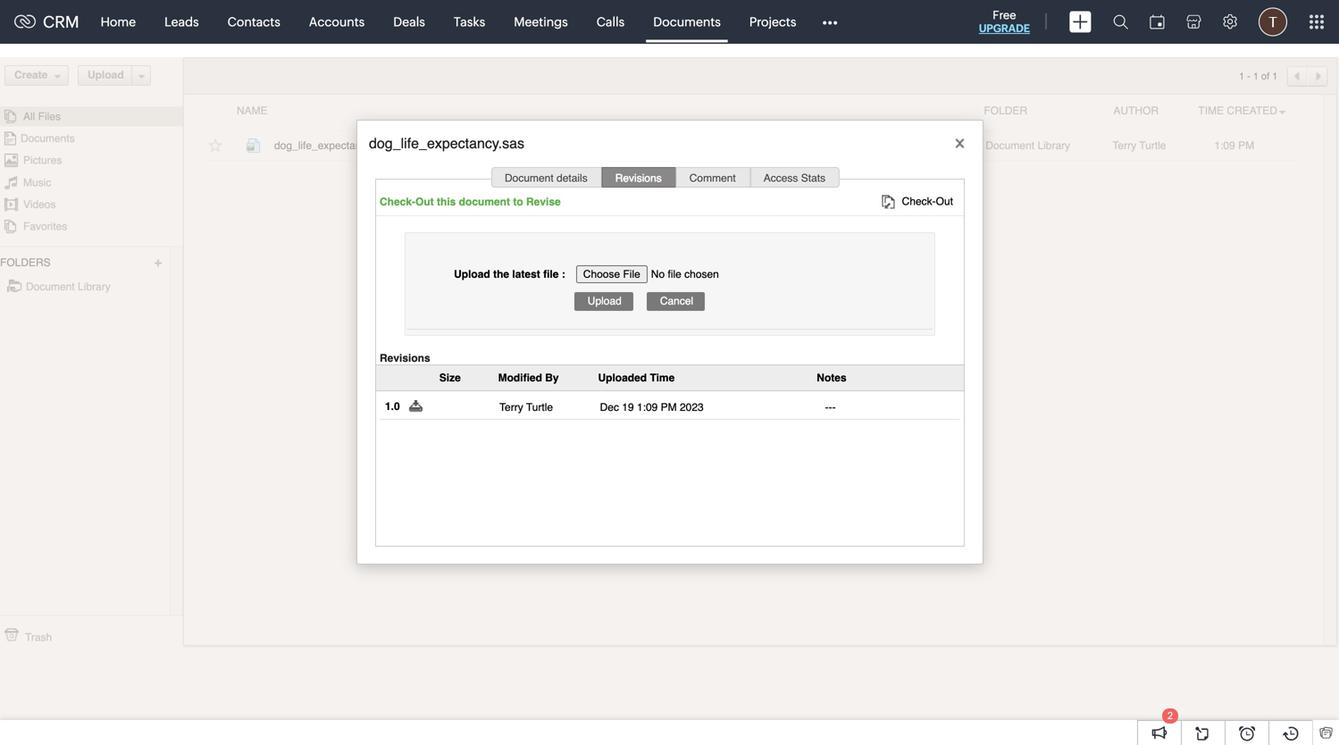 Task type: vqa. For each thing, say whether or not it's contained in the screenshot.
visits at the top
no



Task type: locate. For each thing, give the bounding box(es) containing it.
search image
[[1113, 14, 1129, 29]]

tasks
[[454, 15, 485, 29]]

profile image
[[1259, 8, 1288, 36]]

Other Modules field
[[811, 8, 849, 36]]

upgrade
[[979, 22, 1030, 34]]

leads
[[165, 15, 199, 29]]

home
[[101, 15, 136, 29]]

deals
[[393, 15, 425, 29]]

accounts link
[[295, 0, 379, 43]]

leads link
[[150, 0, 213, 43]]

accounts
[[309, 15, 365, 29]]

search element
[[1103, 0, 1139, 44]]

contacts link
[[213, 0, 295, 43]]

meetings link
[[500, 0, 582, 43]]

free
[[993, 8, 1016, 22]]

home link
[[86, 0, 150, 43]]



Task type: describe. For each thing, give the bounding box(es) containing it.
calls
[[597, 15, 625, 29]]

documents
[[653, 15, 721, 29]]

deals link
[[379, 0, 440, 43]]

projects
[[750, 15, 797, 29]]

tasks link
[[440, 0, 500, 43]]

crm link
[[14, 13, 79, 31]]

meetings
[[514, 15, 568, 29]]

create menu element
[[1059, 0, 1103, 43]]

2
[[1168, 710, 1173, 722]]

calls link
[[582, 0, 639, 43]]

create menu image
[[1070, 11, 1092, 33]]

calendar image
[[1150, 15, 1165, 29]]

contacts
[[228, 15, 280, 29]]

profile element
[[1248, 0, 1298, 43]]

crm
[[43, 13, 79, 31]]

projects link
[[735, 0, 811, 43]]

documents link
[[639, 0, 735, 43]]

free upgrade
[[979, 8, 1030, 34]]



